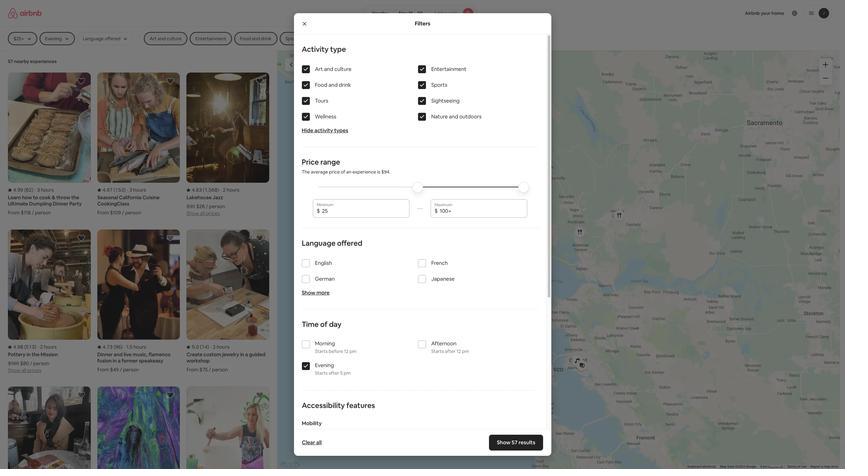 Task type: locate. For each thing, give the bounding box(es) containing it.
1 horizontal spatial after
[[445, 349, 456, 355]]

· inside learn how to cook & throw the ultimate dumpling dinner party group
[[35, 187, 36, 193]]

1 horizontal spatial of
[[341, 169, 345, 175]]

of inside price range the average price of an experience is $94.
[[341, 169, 345, 175]]

starts inside 'evening starts after 5 pm'
[[315, 370, 328, 376]]

prices down the $80 at the bottom left
[[27, 368, 41, 374]]

sightseeing
[[432, 97, 460, 104]]

1 vertical spatial all
[[21, 368, 26, 374]]

food inside button
[[240, 36, 251, 42]]

1 horizontal spatial 2
[[213, 344, 216, 350]]

nearby
[[372, 10, 388, 16]]

after down the "evening"
[[329, 370, 339, 376]]

food and drink inside button
[[240, 36, 272, 42]]

seasonal california cuisine cookingclass from $109 / person
[[97, 195, 160, 216]]

· 2 hours for in
[[38, 344, 57, 350]]

in inside the dinner and live music, flamenco fusion in a former speakeasy from $49 / person
[[113, 358, 117, 364]]

$ text field
[[322, 208, 406, 215], [440, 208, 524, 215]]

1 horizontal spatial the
[[71, 195, 79, 201]]

1 vertical spatial after
[[329, 370, 339, 376]]

1 $ from the left
[[317, 208, 320, 215]]

hours right (1,568)
[[227, 187, 240, 193]]

57 inside filters dialog
[[512, 440, 518, 446]]

/ inside seasonal california cuisine cookingclass from $109 / person
[[122, 210, 124, 216]]

sports left "tours" button
[[286, 36, 300, 42]]

show inside pottery in the mission $100 $80 / person show all prices
[[8, 368, 20, 374]]

add to wishlist image for dinner and live music, flamenco fusion in a former speakeasy from $49 / person
[[167, 235, 174, 242]]

0 horizontal spatial of
[[320, 320, 328, 329]]

1 3 from the left
[[37, 187, 40, 193]]

0 horizontal spatial 3
[[37, 187, 40, 193]]

sports
[[286, 36, 300, 42], [432, 82, 448, 88]]

show 57 results link
[[489, 435, 544, 451]]

show left results
[[497, 440, 511, 446]]

1 · 3 hours from the left
[[35, 187, 54, 193]]

1 vertical spatial 57
[[512, 440, 518, 446]]

· 3 hours up cook
[[35, 187, 54, 193]]

dinner left party
[[53, 201, 68, 207]]

/ inside learn how to cook & throw the ultimate dumpling dinner party from $118 / person
[[32, 210, 34, 216]]

0 horizontal spatial 12
[[344, 349, 349, 355]]

after for evening
[[329, 370, 339, 376]]

12 inside afternoon starts after 12 pm
[[457, 349, 461, 355]]

1 vertical spatial sports
[[432, 82, 448, 88]]

0 vertical spatial art
[[150, 36, 157, 42]]

prices down jazz
[[206, 210, 220, 217]]

0 vertical spatial drink
[[261, 36, 272, 42]]

1 horizontal spatial drink
[[339, 82, 351, 88]]

more
[[317, 290, 330, 297]]

person
[[209, 203, 225, 210], [35, 210, 51, 216], [125, 210, 141, 216], [33, 361, 49, 367], [123, 367, 139, 373], [212, 367, 228, 373]]

pm for evening
[[344, 370, 351, 376]]

0 horizontal spatial 2
[[40, 344, 43, 350]]

2 inside create custom jewelry in a guided workshop "group"
[[213, 344, 216, 350]]

· 2 hours inside lakehouse jazz 'group'
[[220, 187, 240, 193]]

(82)
[[24, 187, 33, 193]]

4.73 out of 5 average rating,  96 reviews image
[[97, 344, 123, 350]]

0 vertical spatial 57
[[8, 58, 13, 64]]

0 vertical spatial sports
[[286, 36, 300, 42]]

hours for california
[[133, 187, 146, 193]]

3 up to
[[37, 187, 40, 193]]

1 vertical spatial prices
[[27, 368, 41, 374]]

the down (513)
[[32, 352, 40, 358]]

show more button
[[302, 290, 330, 297]]

art and culture inside filters dialog
[[315, 66, 352, 73]]

after
[[445, 349, 456, 355], [329, 370, 339, 376]]

(513)
[[24, 344, 36, 350]]

4.99 out of 5 average rating,  82 reviews image
[[8, 187, 33, 193]]

1 horizontal spatial 12
[[457, 349, 461, 355]]

· 2 hours inside create custom jewelry in a guided workshop "group"
[[210, 344, 230, 350]]

·
[[35, 187, 36, 193], [127, 187, 128, 193], [220, 187, 222, 193], [38, 344, 39, 350], [124, 344, 125, 350], [210, 344, 212, 350]]

· 2 hours for jazz
[[220, 187, 240, 193]]

1 horizontal spatial $ text field
[[440, 208, 524, 215]]

hours for how
[[41, 187, 54, 193]]

add to wishlist image
[[256, 77, 264, 85], [77, 392, 85, 400], [167, 392, 174, 400], [256, 392, 264, 400]]

©2023
[[736, 465, 746, 469]]

of for time of day
[[320, 320, 328, 329]]

activity type
[[302, 45, 346, 54]]

food inside filters dialog
[[315, 82, 328, 88]]

price range the average price of an experience is $94.
[[302, 158, 391, 175]]

add to wishlist image inside pottery in the mission group
[[77, 235, 85, 242]]

2 up jazz
[[223, 187, 226, 193]]

· inside seasonal california cuisine cookingclass 'group'
[[127, 187, 128, 193]]

12 right the before
[[344, 349, 349, 355]]

· inside lakehouse jazz 'group'
[[220, 187, 222, 193]]

terms of use
[[788, 465, 807, 469]]

nov 15 – 30 button
[[393, 5, 429, 21]]

0 horizontal spatial food and drink
[[240, 36, 272, 42]]

5 km button
[[759, 465, 786, 470]]

2 up custom at the left of page
[[213, 344, 216, 350]]

· inside create custom jewelry in a guided workshop "group"
[[210, 344, 212, 350]]

starts down morning
[[315, 349, 328, 355]]

4.97 out of 5 average rating,  153 reviews image
[[97, 187, 126, 193]]

person inside lakehouse jazz $35 $28 / person show all prices
[[209, 203, 225, 210]]

$
[[317, 208, 320, 215], [435, 208, 438, 215]]

add to wishlist image for pottery in the mission $100 $80 / person show all prices
[[77, 235, 85, 242]]

hours inside learn how to cook & throw the ultimate dumpling dinner party group
[[41, 187, 54, 193]]

1 vertical spatial art
[[315, 66, 323, 73]]

2 3 from the left
[[129, 187, 132, 193]]

in inside pottery in the mission $100 $80 / person show all prices
[[27, 352, 31, 358]]

12 down afternoon
[[457, 349, 461, 355]]

1 vertical spatial of
[[320, 320, 328, 329]]

report a map error link
[[811, 465, 839, 469]]

· 3 hours up california
[[127, 187, 146, 193]]

starts down the "evening"
[[315, 370, 328, 376]]

2 horizontal spatial all
[[316, 440, 322, 446]]

/ right $28 in the top left of the page
[[206, 203, 208, 210]]

0 horizontal spatial dinner
[[53, 201, 68, 207]]

· 1.5 hours
[[124, 344, 146, 350]]

food
[[240, 36, 251, 42], [315, 82, 328, 88]]

· 2 hours for custom
[[210, 344, 230, 350]]

person inside learn how to cook & throw the ultimate dumpling dinner party from $118 / person
[[35, 210, 51, 216]]

2 · 3 hours from the left
[[127, 187, 146, 193]]

1 vertical spatial art and culture
[[315, 66, 352, 73]]

sports up sightseeing
[[432, 82, 448, 88]]

· 2 hours up custom at the left of page
[[210, 344, 230, 350]]

5.0
[[192, 344, 199, 350]]

3 inside learn how to cook & throw the ultimate dumpling dinner party group
[[37, 187, 40, 193]]

pm inside afternoon starts after 12 pm
[[462, 349, 469, 355]]

day
[[329, 320, 342, 329]]

show down '$35'
[[187, 210, 199, 217]]

from down ultimate
[[8, 210, 20, 216]]

1 horizontal spatial culture
[[335, 66, 352, 73]]

zoom in image
[[824, 62, 829, 67]]

art and culture inside button
[[150, 36, 182, 42]]

in down (513)
[[27, 352, 31, 358]]

add to wishlist image inside create custom jewelry in a guided workshop "group"
[[256, 235, 264, 242]]

person down dumpling
[[35, 210, 51, 216]]

person down california
[[125, 210, 141, 216]]

57 left nearby
[[8, 58, 13, 64]]

Nature and outdoors button
[[405, 32, 460, 45]]

show all prices button inside lakehouse jazz 'group'
[[187, 210, 220, 217]]

of for terms of use
[[798, 465, 801, 469]]

hours
[[41, 187, 54, 193], [133, 187, 146, 193], [227, 187, 240, 193], [44, 344, 57, 350], [134, 344, 146, 350], [217, 344, 230, 350]]

show down $100
[[8, 368, 20, 374]]

1 horizontal spatial show all prices button
[[187, 210, 220, 217]]

/ right the $118
[[32, 210, 34, 216]]

a left guided
[[245, 352, 248, 358]]

from down fusion
[[97, 367, 109, 373]]

0 horizontal spatial drink
[[261, 36, 272, 42]]

0 horizontal spatial culture
[[167, 36, 182, 42]]

after inside 'evening starts after 5 pm'
[[329, 370, 339, 376]]

a left map
[[822, 465, 824, 469]]

dinner
[[53, 201, 68, 207], [97, 352, 113, 358]]

add guests
[[434, 10, 458, 16]]

sports inside button
[[286, 36, 300, 42]]

1 vertical spatial food
[[315, 82, 328, 88]]

Wellness button
[[372, 32, 402, 45]]

show all prices button
[[187, 210, 220, 217], [8, 367, 41, 374]]

price
[[329, 169, 340, 175]]

/ right '$75'
[[209, 367, 211, 373]]

cookingclass
[[97, 201, 129, 207]]

0 horizontal spatial sports
[[286, 36, 300, 42]]

all right clear
[[316, 440, 322, 446]]

2 vertical spatial of
[[798, 465, 801, 469]]

person down mission
[[33, 361, 49, 367]]

afternoon starts after 12 pm
[[432, 340, 469, 355]]

before
[[329, 349, 343, 355]]

range
[[321, 158, 340, 167]]

1 horizontal spatial sports
[[432, 82, 448, 88]]

1 horizontal spatial all
[[200, 210, 205, 217]]

· right (82)
[[35, 187, 36, 193]]

(1,568)
[[203, 187, 219, 193]]

pm for morning
[[350, 349, 357, 355]]

1 vertical spatial the
[[32, 352, 40, 358]]

learn how to cook & throw the ultimate dumpling dinner party group
[[8, 73, 91, 216]]

show all prices button down pottery
[[8, 367, 41, 374]]

1 horizontal spatial food and drink
[[315, 82, 351, 88]]

seasonal california cuisine cookingclass group
[[97, 73, 180, 216]]

0 vertical spatial of
[[341, 169, 345, 175]]

2 horizontal spatial of
[[798, 465, 801, 469]]

art inside filters dialog
[[315, 66, 323, 73]]

pottery in the mission group
[[8, 230, 91, 374]]

0 vertical spatial food
[[240, 36, 251, 42]]

0 horizontal spatial show all prices button
[[8, 367, 41, 374]]

hours up jewelry
[[217, 344, 230, 350]]

the right throw
[[71, 195, 79, 201]]

· right (14)
[[210, 344, 212, 350]]

hours up mission
[[44, 344, 57, 350]]

of left an
[[341, 169, 345, 175]]

$100
[[8, 361, 19, 367]]

$49
[[110, 367, 119, 373]]

show all prices button for show
[[8, 367, 41, 374]]

0 horizontal spatial a
[[118, 358, 121, 364]]

/ inside 'create custom jewelry in a guided workshop from $75 / person'
[[209, 367, 211, 373]]

/ right the $80 at the bottom left
[[30, 361, 32, 367]]

japanese
[[432, 276, 455, 283]]

/ right $109
[[122, 210, 124, 216]]

hours up california
[[133, 187, 146, 193]]

Sports button
[[280, 32, 305, 45]]

3 for 4.99 (82)
[[37, 187, 40, 193]]

/ inside lakehouse jazz $35 $28 / person show all prices
[[206, 203, 208, 210]]

a inside 'create custom jewelry in a guided workshop from $75 / person'
[[245, 352, 248, 358]]

· for 5.0 (14)
[[210, 344, 212, 350]]

1 vertical spatial 5
[[761, 465, 763, 469]]

all inside lakehouse jazz $35 $28 / person show all prices
[[200, 210, 205, 217]]

· 3 hours inside learn how to cook & throw the ultimate dumpling dinner party group
[[35, 187, 54, 193]]

0 vertical spatial after
[[445, 349, 456, 355]]

1 horizontal spatial 3
[[129, 187, 132, 193]]

language offered
[[302, 239, 363, 248]]

(96)
[[114, 344, 123, 350]]

12
[[344, 349, 349, 355], [457, 349, 461, 355]]

data
[[728, 465, 735, 469]]

1 horizontal spatial 57
[[512, 440, 518, 446]]

2 $ from the left
[[435, 208, 438, 215]]

0 vertical spatial all
[[200, 210, 205, 217]]

hours inside seasonal california cuisine cookingclass 'group'
[[133, 187, 146, 193]]

0 horizontal spatial $ text field
[[322, 208, 406, 215]]

1 horizontal spatial 5
[[761, 465, 763, 469]]

None search field
[[364, 5, 477, 21]]

· right the (153)
[[127, 187, 128, 193]]

entertainment inside filters dialog
[[432, 66, 467, 73]]

2 inside lakehouse jazz 'group'
[[223, 187, 226, 193]]

1 horizontal spatial food
[[315, 82, 328, 88]]

1 horizontal spatial dinner
[[97, 352, 113, 358]]

57 nearby experiences
[[8, 58, 57, 64]]

km
[[763, 465, 768, 469]]

starts for morning
[[315, 349, 328, 355]]

starts down afternoon
[[432, 349, 444, 355]]

0 horizontal spatial art and culture
[[150, 36, 182, 42]]

1 horizontal spatial prices
[[206, 210, 220, 217]]

after down afternoon
[[445, 349, 456, 355]]

show all prices button down lakehouse
[[187, 210, 220, 217]]

1 vertical spatial show all prices button
[[8, 367, 41, 374]]

5 inside button
[[761, 465, 763, 469]]

0 horizontal spatial prices
[[27, 368, 41, 374]]

0 vertical spatial art and culture
[[150, 36, 182, 42]]

0 vertical spatial the
[[71, 195, 79, 201]]

0 horizontal spatial food
[[240, 36, 251, 42]]

language
[[302, 239, 336, 248]]

hide activity types button
[[302, 127, 349, 134]]

hours for jazz
[[227, 187, 240, 193]]

1 horizontal spatial art and culture
[[315, 66, 352, 73]]

1 horizontal spatial a
[[245, 352, 248, 358]]

· right (513)
[[38, 344, 39, 350]]

keyboard shortcuts button
[[688, 465, 717, 470]]

nearby
[[14, 58, 29, 64]]

of left day
[[320, 320, 328, 329]]

all down the $80 at the bottom left
[[21, 368, 26, 374]]

the
[[71, 195, 79, 201], [32, 352, 40, 358]]

· inside pottery in the mission group
[[38, 344, 39, 350]]

0 horizontal spatial the
[[32, 352, 40, 358]]

0 vertical spatial food and drink
[[240, 36, 272, 42]]

a inside the dinner and live music, flamenco fusion in a former speakeasy from $49 / person
[[118, 358, 121, 364]]

1 horizontal spatial · 3 hours
[[127, 187, 146, 193]]

hours inside create custom jewelry in a guided workshop "group"
[[217, 344, 230, 350]]

Sightseeing button
[[334, 32, 370, 45]]

a up $49
[[118, 358, 121, 364]]

a
[[245, 352, 248, 358], [118, 358, 121, 364], [822, 465, 824, 469]]

0 vertical spatial entertainment
[[196, 36, 226, 42]]

0 vertical spatial culture
[[167, 36, 182, 42]]

· 2 hours up jazz
[[220, 187, 240, 193]]

the inside pottery in the mission $100 $80 / person show all prices
[[32, 352, 40, 358]]

hours inside pottery in the mission group
[[44, 344, 57, 350]]

Art and culture button
[[144, 32, 187, 45]]

· inside dinner and live music, flamenco fusion in a former speakeasy group
[[124, 344, 125, 350]]

in inside 'create custom jewelry in a guided workshop from $75 / person'
[[240, 352, 244, 358]]

1 vertical spatial food and drink
[[315, 82, 351, 88]]

pm
[[350, 349, 357, 355], [462, 349, 469, 355], [344, 370, 351, 376]]

afternoon
[[432, 340, 457, 347]]

12 for morning
[[344, 349, 349, 355]]

mission
[[41, 352, 58, 358]]

0 horizontal spatial 5
[[340, 370, 343, 376]]

$35
[[187, 203, 195, 210]]

0 horizontal spatial after
[[329, 370, 339, 376]]

30
[[418, 10, 423, 16]]

1 horizontal spatial $
[[435, 208, 438, 215]]

$ for 1st $ text box
[[317, 208, 320, 215]]

person down former
[[123, 367, 139, 373]]

add guests button
[[428, 5, 477, 21]]

map
[[824, 465, 831, 469]]

map
[[721, 465, 727, 469]]

· 3 hours inside seasonal california cuisine cookingclass 'group'
[[127, 187, 146, 193]]

hours inside lakehouse jazz 'group'
[[227, 187, 240, 193]]

1 vertical spatial culture
[[335, 66, 352, 73]]

show all prices button inside pottery in the mission group
[[8, 367, 41, 374]]

$75
[[200, 367, 208, 373]]

person right '$75'
[[212, 367, 228, 373]]

1 horizontal spatial art
[[315, 66, 323, 73]]

music,
[[133, 352, 148, 358]]

0 horizontal spatial $
[[317, 208, 320, 215]]

of left use
[[798, 465, 801, 469]]

culture
[[167, 36, 182, 42], [335, 66, 352, 73]]

starts inside afternoon starts after 12 pm
[[432, 349, 444, 355]]

zoom out image
[[824, 76, 829, 81]]

· 3 hours for to
[[35, 187, 54, 193]]

/ right $49
[[120, 367, 122, 373]]

5 left km at the bottom of page
[[761, 465, 763, 469]]

0 horizontal spatial · 3 hours
[[35, 187, 54, 193]]

/ inside the dinner and live music, flamenco fusion in a former speakeasy from $49 / person
[[120, 367, 122, 373]]

Food and drink button
[[235, 32, 277, 45]]

3 for 4.97 (153)
[[129, 187, 132, 193]]

how
[[22, 195, 32, 201]]

all down $28 in the top left of the page
[[200, 210, 205, 217]]

0 horizontal spatial in
[[27, 352, 31, 358]]

starts for evening
[[315, 370, 328, 376]]

2 inside pottery in the mission group
[[40, 344, 43, 350]]

keyboard
[[688, 465, 702, 469]]

entertainment inside button
[[196, 36, 226, 42]]

ultimate
[[8, 201, 28, 207]]

· left 1.5 at the left bottom of the page
[[124, 344, 125, 350]]

pm inside morning starts before 12 pm
[[350, 349, 357, 355]]

· for 4.83 (1,568)
[[220, 187, 222, 193]]

· 2 hours up mission
[[38, 344, 57, 350]]

1 horizontal spatial entertainment
[[432, 66, 467, 73]]

· 2 hours inside pottery in the mission group
[[38, 344, 57, 350]]

add to wishlist image inside lakehouse jazz 'group'
[[256, 77, 264, 85]]

0 horizontal spatial entertainment
[[196, 36, 226, 42]]

1 vertical spatial dinner
[[97, 352, 113, 358]]

2 up mission
[[40, 344, 43, 350]]

time
[[302, 320, 319, 329]]

time of day
[[302, 320, 342, 329]]

0 vertical spatial show all prices button
[[187, 210, 220, 217]]

hours up cook
[[41, 187, 54, 193]]

2 horizontal spatial in
[[240, 352, 244, 358]]

1 horizontal spatial in
[[113, 358, 117, 364]]

pm inside 'evening starts after 5 pm'
[[344, 370, 351, 376]]

art inside button
[[150, 36, 157, 42]]

starts inside morning starts before 12 pm
[[315, 349, 328, 355]]

5 down the before
[[340, 370, 343, 376]]

all
[[200, 210, 205, 217], [21, 368, 26, 374], [316, 440, 322, 446]]

12 for afternoon
[[457, 349, 461, 355]]

in right jewelry
[[240, 352, 244, 358]]

from down workshop
[[187, 367, 198, 373]]

1 vertical spatial entertainment
[[432, 66, 467, 73]]

cook
[[39, 195, 51, 201]]

2 12 from the left
[[457, 349, 461, 355]]

pottery
[[8, 352, 25, 358]]

type
[[330, 45, 346, 54]]

person inside the dinner and live music, flamenco fusion in a former speakeasy from $49 / person
[[123, 367, 139, 373]]

person down jazz
[[209, 203, 225, 210]]

2 vertical spatial all
[[316, 440, 322, 446]]

· up jazz
[[220, 187, 222, 193]]

report a map error
[[811, 465, 839, 469]]

3 inside seasonal california cuisine cookingclass 'group'
[[129, 187, 132, 193]]

1 vertical spatial drink
[[339, 82, 351, 88]]

12 inside morning starts before 12 pm
[[344, 349, 349, 355]]

hours up music,
[[134, 344, 146, 350]]

57 left results
[[512, 440, 518, 446]]

0 vertical spatial prices
[[206, 210, 220, 217]]

nature and outdoors
[[432, 113, 482, 120]]

accessibility features
[[302, 401, 375, 410]]

from left $109
[[97, 210, 109, 216]]

0 vertical spatial 5
[[340, 370, 343, 376]]

after inside afternoon starts after 12 pm
[[445, 349, 456, 355]]

add to wishlist image
[[77, 77, 85, 85], [167, 77, 174, 85], [77, 235, 85, 242], [167, 235, 174, 242], [256, 235, 264, 242]]

1 12 from the left
[[344, 349, 349, 355]]

hours inside dinner and live music, flamenco fusion in a former speakeasy group
[[134, 344, 146, 350]]

drink inside filters dialog
[[339, 82, 351, 88]]

workshop
[[187, 358, 210, 364]]

57
[[8, 58, 13, 64], [512, 440, 518, 446]]

create custom jewelry in a guided workshop group
[[187, 230, 269, 373]]

person inside 'create custom jewelry in a guided workshop from $75 / person'
[[212, 367, 228, 373]]

5.0 out of 5 average rating,  14 reviews image
[[187, 344, 209, 350]]

0 horizontal spatial all
[[21, 368, 26, 374]]

–
[[414, 10, 417, 16]]

in up $49
[[113, 358, 117, 364]]

0 vertical spatial dinner
[[53, 201, 68, 207]]

3 up california
[[129, 187, 132, 193]]

2 horizontal spatial 2
[[223, 187, 226, 193]]

0 horizontal spatial art
[[150, 36, 157, 42]]

/ inside pottery in the mission $100 $80 / person show all prices
[[30, 361, 32, 367]]

dinner down 4.73
[[97, 352, 113, 358]]

/
[[206, 203, 208, 210], [32, 210, 34, 216], [122, 210, 124, 216], [30, 361, 32, 367], [120, 367, 122, 373], [209, 367, 211, 373]]



Task type: describe. For each thing, give the bounding box(es) containing it.
cuisine
[[143, 195, 160, 201]]

4.98 out of 5 average rating,  513 reviews image
[[8, 344, 36, 350]]

california
[[119, 195, 142, 201]]

filters
[[415, 20, 431, 27]]

4.99
[[13, 187, 23, 193]]

tours
[[315, 97, 329, 104]]

2 $ text field from the left
[[440, 208, 524, 215]]

pm for afternoon
[[462, 349, 469, 355]]

$94.
[[382, 169, 391, 175]]

dinner and live music, flamenco fusion in a former speakeasy group
[[97, 230, 180, 373]]

all inside pottery in the mission $100 $80 / person show all prices
[[21, 368, 26, 374]]

and inside the dinner and live music, flamenco fusion in a former speakeasy from $49 / person
[[114, 352, 123, 358]]

from inside the dinner and live music, flamenco fusion in a former speakeasy from $49 / person
[[97, 367, 109, 373]]

keyboard shortcuts
[[688, 465, 717, 469]]

and inside food and drink button
[[252, 36, 260, 42]]

· 3 hours for cuisine
[[127, 187, 146, 193]]

show inside lakehouse jazz $35 $28 / person show all prices
[[187, 210, 199, 217]]

evening starts after 5 pm
[[315, 362, 351, 376]]

4.98
[[13, 344, 23, 350]]

dinner inside the dinner and live music, flamenco fusion in a former speakeasy from $49 / person
[[97, 352, 113, 358]]

learn how to cook & throw the ultimate dumpling dinner party from $118 / person
[[8, 195, 82, 216]]

jewelry
[[222, 352, 239, 358]]

Entertainment button
[[190, 32, 232, 45]]

culture inside filters dialog
[[335, 66, 352, 73]]

$109
[[110, 210, 121, 216]]

terms
[[788, 465, 797, 469]]

clear all button
[[299, 437, 325, 450]]

activity
[[315, 127, 333, 134]]

4.83 out of 5 average rating,  1,568 reviews image
[[187, 187, 219, 193]]

add to wishlist image for create custom jewelry in a guided workshop from $75 / person
[[256, 235, 264, 242]]

4.73
[[103, 344, 113, 350]]

&
[[52, 195, 55, 201]]

from inside seasonal california cuisine cookingclass from $109 / person
[[97, 210, 109, 216]]

prices inside pottery in the mission $100 $80 / person show all prices
[[27, 368, 41, 374]]

learn
[[8, 195, 21, 201]]

results
[[519, 440, 536, 446]]

custom
[[204, 352, 221, 358]]

dumpling
[[29, 201, 52, 207]]

french
[[432, 260, 448, 267]]

add to wishlist image for learn how to cook & throw the ultimate dumpling dinner party from $118 / person
[[77, 77, 85, 85]]

0 horizontal spatial 57
[[8, 58, 13, 64]]

the inside learn how to cook & throw the ultimate dumpling dinner party from $118 / person
[[71, 195, 79, 201]]

types
[[334, 127, 349, 134]]

$118
[[21, 210, 31, 216]]

google
[[746, 465, 757, 469]]

hide
[[302, 127, 314, 134]]

(153)
[[114, 187, 126, 193]]

profile element
[[485, 0, 833, 26]]

guided
[[249, 352, 266, 358]]

mobility
[[302, 420, 322, 427]]

create custom jewelry in a guided workshop from $75 / person
[[187, 352, 266, 373]]

4.83
[[192, 187, 202, 193]]

food and drink inside filters dialog
[[315, 82, 351, 88]]

map data ©2023 google
[[721, 465, 757, 469]]

flamenco
[[149, 352, 171, 358]]

features
[[347, 401, 375, 410]]

lakehouse
[[187, 195, 212, 201]]

hide activity types
[[302, 127, 349, 134]]

(14)
[[200, 344, 209, 350]]

after for afternoon
[[445, 349, 456, 355]]

party
[[69, 201, 82, 207]]

all inside clear all button
[[316, 440, 322, 446]]

2 for (1,568)
[[223, 187, 226, 193]]

and inside art and culture button
[[158, 36, 166, 42]]

hours for custom
[[217, 344, 230, 350]]

show left 'more'
[[302, 290, 316, 297]]

4.73 (96)
[[103, 344, 123, 350]]

an
[[346, 169, 352, 175]]

add
[[434, 10, 443, 16]]

filters dialog
[[294, 13, 552, 470]]

throw
[[56, 195, 70, 201]]

show 57 results
[[497, 440, 536, 446]]

· for 4.97 (153)
[[127, 187, 128, 193]]

from inside learn how to cook & throw the ultimate dumpling dinner party from $118 / person
[[8, 210, 20, 216]]

· for 4.98 (513)
[[38, 344, 39, 350]]

use
[[802, 465, 807, 469]]

show all prices button for prices
[[187, 210, 220, 217]]

4.97
[[103, 187, 113, 193]]

2 for (14)
[[213, 344, 216, 350]]

error
[[832, 465, 839, 469]]

hours for in
[[44, 344, 57, 350]]

add to wishlist image for seasonal california cuisine cookingclass from $109 / person
[[167, 77, 174, 85]]

1.5
[[127, 344, 132, 350]]

· for 4.99 (82)
[[35, 187, 36, 193]]

lakehouse jazz $35 $28 / person show all prices
[[187, 195, 225, 217]]

offered
[[337, 239, 363, 248]]

shortcuts
[[703, 465, 717, 469]]

$ for 2nd $ text box from the left
[[435, 208, 438, 215]]

person inside pottery in the mission $100 $80 / person show all prices
[[33, 361, 49, 367]]

$80
[[20, 361, 29, 367]]

nov 15 – 30
[[399, 10, 423, 16]]

person inside seasonal california cuisine cookingclass from $109 / person
[[125, 210, 141, 216]]

guests
[[444, 10, 458, 16]]

morning starts before 12 pm
[[315, 340, 357, 355]]

clear
[[302, 440, 315, 446]]

· for 4.73 (96)
[[124, 344, 125, 350]]

price
[[302, 158, 319, 167]]

google image
[[279, 461, 301, 470]]

$28
[[196, 203, 205, 210]]

nature
[[432, 113, 448, 120]]

nov
[[399, 10, 408, 16]]

from inside 'create custom jewelry in a guided workshop from $75 / person'
[[187, 367, 198, 373]]

morning
[[315, 340, 335, 347]]

nearby button
[[364, 5, 394, 21]]

2 horizontal spatial a
[[822, 465, 824, 469]]

drink inside button
[[261, 36, 272, 42]]

5 km
[[761, 465, 769, 469]]

english
[[315, 260, 332, 267]]

Tours button
[[308, 32, 331, 45]]

2 for (513)
[[40, 344, 43, 350]]

starts for afternoon
[[432, 349, 444, 355]]

5 inside 'evening starts after 5 pm'
[[340, 370, 343, 376]]

lakehouse jazz group
[[187, 73, 269, 217]]

terms of use link
[[788, 465, 807, 469]]

report
[[811, 465, 821, 469]]

google map
showing 24 experiences. region
[[277, 50, 841, 470]]

seasonal
[[97, 195, 118, 201]]

jazz
[[213, 195, 223, 201]]

none search field containing nearby
[[364, 5, 477, 21]]

dinner inside learn how to cook & throw the ultimate dumpling dinner party from $118 / person
[[53, 201, 68, 207]]

create
[[187, 352, 203, 358]]

sports inside filters dialog
[[432, 82, 448, 88]]

clear all
[[302, 440, 322, 446]]

culture inside button
[[167, 36, 182, 42]]

hours for and
[[134, 344, 146, 350]]

1 $ text field from the left
[[322, 208, 406, 215]]

prices inside lakehouse jazz $35 $28 / person show all prices
[[206, 210, 220, 217]]

dinner and live music, flamenco fusion in a former speakeasy from $49 / person
[[97, 352, 171, 373]]



Task type: vqa. For each thing, say whether or not it's contained in the screenshot.
1,000+
no



